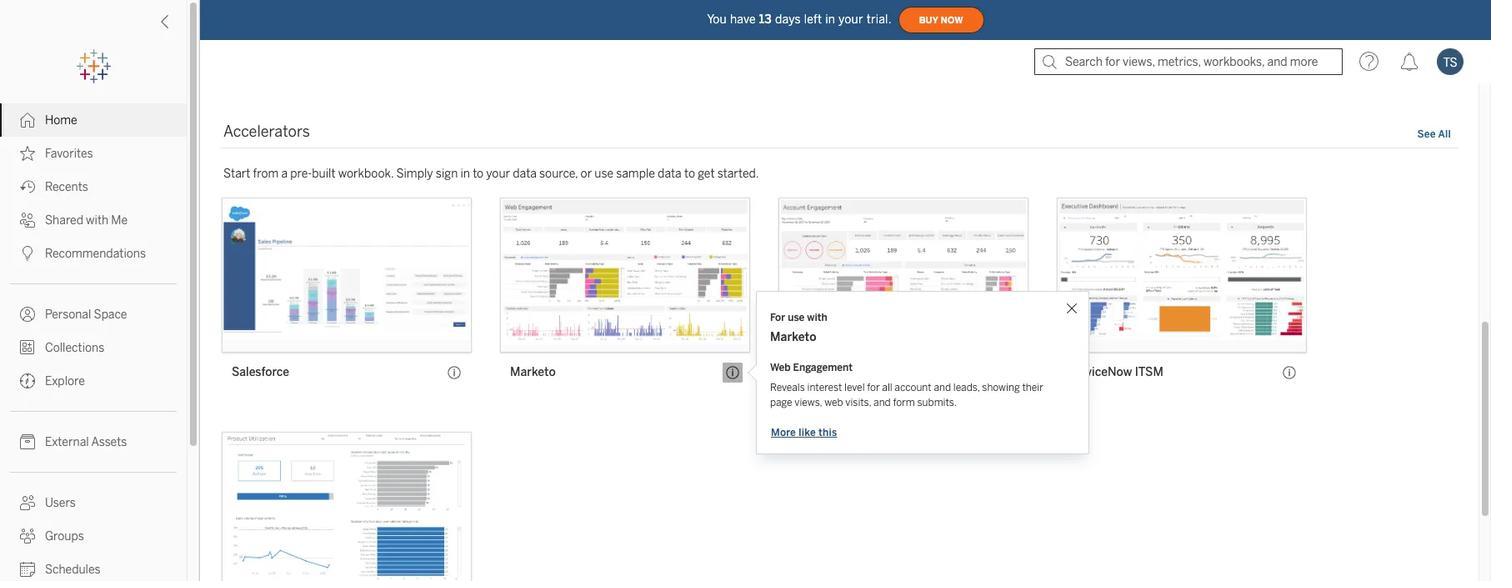 Task type: locate. For each thing, give the bounding box(es) containing it.
recents link
[[0, 170, 187, 203]]

for use with marketo
[[770, 312, 828, 344]]

submits.
[[917, 397, 957, 409]]

1 vertical spatial in
[[461, 167, 470, 181]]

use right or on the left top of page
[[595, 167, 614, 181]]

with
[[86, 213, 109, 228], [807, 312, 828, 323]]

1 horizontal spatial use
[[788, 312, 805, 323]]

now
[[941, 15, 963, 25]]

data
[[513, 167, 537, 181], [658, 167, 682, 181]]

page
[[770, 397, 793, 409]]

main navigation. press the up and down arrow keys to access links. element
[[0, 103, 187, 581]]

1 horizontal spatial data
[[658, 167, 682, 181]]

this
[[819, 427, 837, 439]]

reveals
[[770, 382, 805, 394]]

start from a pre-built workbook. simply sign in to your data source, or use sample data to get started.
[[223, 167, 759, 181]]

0 horizontal spatial to
[[473, 167, 484, 181]]

explore link
[[0, 364, 187, 398]]

1 horizontal spatial with
[[807, 312, 828, 323]]

buy now
[[919, 15, 963, 25]]

0 horizontal spatial in
[[461, 167, 470, 181]]

0 horizontal spatial data
[[513, 167, 537, 181]]

1 vertical spatial and
[[874, 397, 891, 409]]

with inside main navigation. press the up and down arrow keys to access links. element
[[86, 213, 109, 228]]

or
[[581, 167, 592, 181]]

and up submits.
[[934, 382, 951, 394]]

groups
[[45, 529, 84, 544]]

space
[[94, 308, 127, 322]]

0 vertical spatial with
[[86, 213, 109, 228]]

0 horizontal spatial use
[[595, 167, 614, 181]]

explore
[[45, 374, 85, 388]]

eloqua
[[827, 365, 865, 380]]

started.
[[718, 167, 759, 181]]

schedules link
[[0, 553, 187, 581]]

0 vertical spatial in
[[826, 12, 835, 26]]

to right the sign
[[473, 167, 484, 181]]

use right for
[[788, 312, 805, 323]]

buy now button
[[898, 7, 984, 33]]

1 vertical spatial use
[[788, 312, 805, 323]]

1 vertical spatial with
[[807, 312, 828, 323]]

external assets link
[[0, 425, 187, 459]]

0 vertical spatial your
[[839, 12, 863, 26]]

use inside for use with marketo
[[788, 312, 805, 323]]

personal space link
[[0, 298, 187, 331]]

oracle
[[789, 365, 824, 380]]

1 vertical spatial marketo
[[510, 365, 556, 380]]

to left the get
[[684, 167, 695, 181]]

shared with me
[[45, 213, 128, 228]]

web engagement reveals interest level for all account and leads, showing their page views, web visits, and form submits.
[[770, 362, 1044, 409]]

marketo
[[770, 330, 817, 344], [510, 365, 556, 380]]

with left me
[[86, 213, 109, 228]]

use
[[595, 167, 614, 181], [788, 312, 805, 323]]

and down all
[[874, 397, 891, 409]]

in
[[826, 12, 835, 26], [461, 167, 470, 181]]

web
[[825, 397, 843, 409]]

users
[[45, 496, 76, 510]]

data left source,
[[513, 167, 537, 181]]

all
[[1439, 129, 1451, 140]]

0 horizontal spatial with
[[86, 213, 109, 228]]

for
[[867, 382, 880, 394]]

workbook.
[[338, 167, 394, 181]]

their
[[1022, 382, 1044, 394]]

navigation panel element
[[0, 50, 187, 581]]

account
[[895, 382, 932, 394]]

collections link
[[0, 331, 187, 364]]

your right the sign
[[486, 167, 510, 181]]

your left trial. on the right top of the page
[[839, 12, 863, 26]]

me
[[111, 213, 128, 228]]

more like this
[[771, 427, 837, 439]]

external assets
[[45, 435, 127, 449]]

with right for
[[807, 312, 828, 323]]

groups link
[[0, 519, 187, 553]]

form
[[893, 397, 915, 409]]

0 vertical spatial use
[[595, 167, 614, 181]]

days
[[775, 12, 801, 26]]

1 horizontal spatial to
[[684, 167, 695, 181]]

sample
[[616, 167, 655, 181]]

0 vertical spatial and
[[934, 382, 951, 394]]

0 horizontal spatial your
[[486, 167, 510, 181]]

leads,
[[954, 382, 980, 394]]

0 vertical spatial marketo
[[770, 330, 817, 344]]

1 horizontal spatial marketo
[[770, 330, 817, 344]]

you
[[707, 12, 727, 26]]

assets
[[91, 435, 127, 449]]

0 horizontal spatial and
[[874, 397, 891, 409]]

data right sample
[[658, 167, 682, 181]]

itsm
[[1135, 365, 1164, 380]]

in right left
[[826, 12, 835, 26]]

in right the sign
[[461, 167, 470, 181]]

you have 13 days left in your trial.
[[707, 12, 892, 26]]

and
[[934, 382, 951, 394], [874, 397, 891, 409]]

web
[[770, 362, 791, 373]]

engagement
[[793, 362, 853, 373]]

views,
[[795, 397, 822, 409]]

your
[[839, 12, 863, 26], [486, 167, 510, 181]]

source,
[[539, 167, 578, 181]]

to
[[473, 167, 484, 181], [684, 167, 695, 181]]



Task type: vqa. For each thing, say whether or not it's contained in the screenshot.
"grid"
no



Task type: describe. For each thing, give the bounding box(es) containing it.
all
[[882, 382, 893, 394]]

home link
[[0, 103, 187, 137]]

for
[[770, 312, 785, 323]]

a
[[281, 167, 288, 181]]

interest
[[807, 382, 842, 394]]

visits,
[[846, 397, 872, 409]]

users link
[[0, 486, 187, 519]]

accelerator details dialog
[[756, 291, 1090, 454]]

more
[[771, 427, 796, 439]]

see all link
[[1417, 126, 1452, 144]]

simply
[[396, 167, 433, 181]]

personal space
[[45, 308, 127, 322]]

see
[[1418, 129, 1436, 140]]

collections
[[45, 341, 104, 355]]

trial.
[[867, 12, 892, 26]]

1 horizontal spatial in
[[826, 12, 835, 26]]

servicenow itsm
[[1067, 365, 1164, 380]]

external
[[45, 435, 89, 449]]

shared with me link
[[0, 203, 187, 237]]

1 to from the left
[[473, 167, 484, 181]]

marketo inside for use with marketo
[[770, 330, 817, 344]]

see all
[[1418, 129, 1451, 140]]

Search for views, metrics, workbooks, and more text field
[[1035, 48, 1343, 75]]

1 horizontal spatial your
[[839, 12, 863, 26]]

have
[[730, 12, 756, 26]]

0 horizontal spatial marketo
[[510, 365, 556, 380]]

like
[[799, 427, 816, 439]]

level
[[845, 382, 865, 394]]

more like this link
[[770, 426, 838, 439]]

showing
[[982, 382, 1020, 394]]

1 vertical spatial your
[[486, 167, 510, 181]]

1 horizontal spatial and
[[934, 382, 951, 394]]

start
[[223, 167, 250, 181]]

salesforce
[[232, 365, 289, 380]]

from
[[253, 167, 279, 181]]

schedules
[[45, 563, 100, 577]]

sign
[[436, 167, 458, 181]]

shared
[[45, 213, 83, 228]]

recents
[[45, 180, 88, 194]]

with inside for use with marketo
[[807, 312, 828, 323]]

2 data from the left
[[658, 167, 682, 181]]

1 data from the left
[[513, 167, 537, 181]]

personal
[[45, 308, 91, 322]]

oracle eloqua
[[789, 365, 865, 380]]

home
[[45, 113, 77, 128]]

recommendations
[[45, 247, 146, 261]]

get
[[698, 167, 715, 181]]

favorites link
[[0, 137, 187, 170]]

accelerators
[[223, 123, 310, 141]]

13
[[759, 12, 772, 26]]

2 to from the left
[[684, 167, 695, 181]]

pre-
[[290, 167, 312, 181]]

left
[[804, 12, 822, 26]]

favorites
[[45, 147, 93, 161]]

buy
[[919, 15, 939, 25]]

servicenow
[[1067, 365, 1132, 380]]

built
[[312, 167, 336, 181]]

recommendations link
[[0, 237, 187, 270]]



